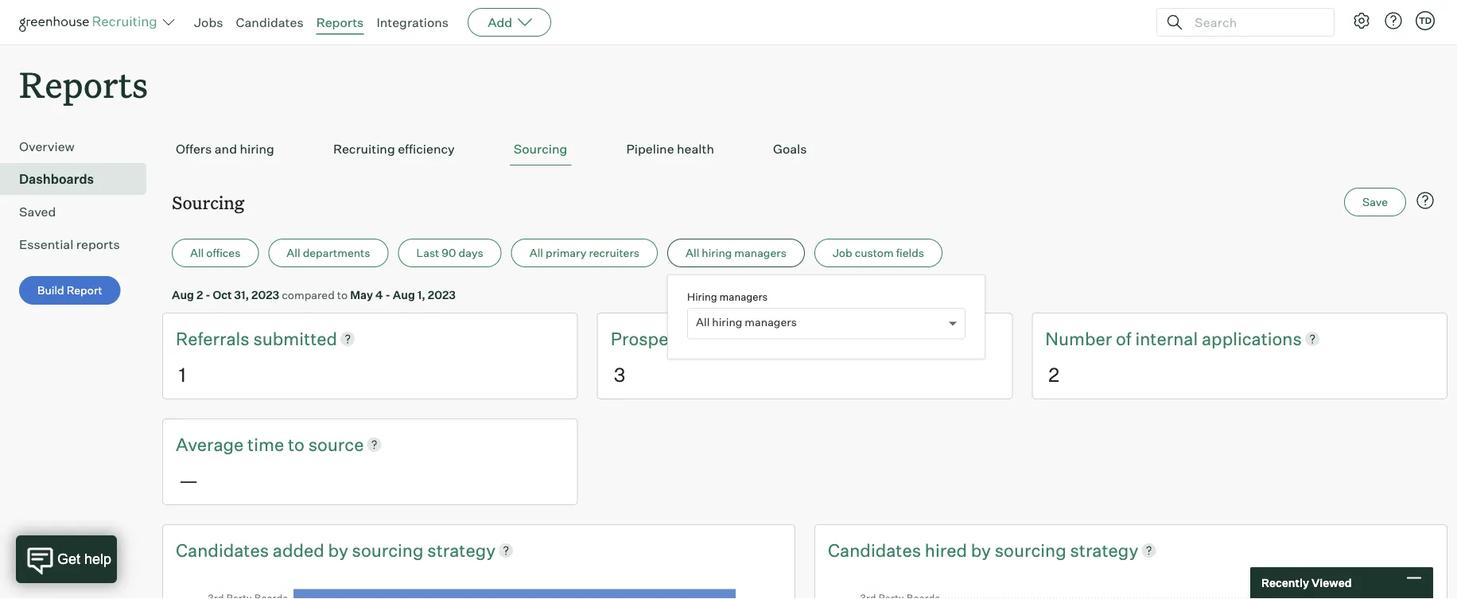 Task type: locate. For each thing, give the bounding box(es) containing it.
faq image
[[1416, 191, 1435, 210]]

compared
[[282, 288, 335, 302]]

candidates for candidates hired by sourcing
[[828, 539, 921, 561]]

2 left oct
[[196, 288, 203, 302]]

candidates hired by sourcing
[[828, 539, 1070, 561]]

strategy link
[[427, 538, 496, 562], [1070, 538, 1139, 562]]

0 vertical spatial sourcing
[[514, 141, 568, 157]]

all hiring managers
[[686, 246, 787, 260], [696, 315, 797, 329]]

hired link
[[925, 538, 971, 562]]

2 down the 'number'
[[1049, 362, 1060, 386]]

number link
[[1046, 326, 1116, 351]]

hiring inside all hiring managers button
[[702, 246, 732, 260]]

job custom fields
[[833, 246, 924, 260]]

all primary recruiters
[[530, 246, 640, 260]]

to left may
[[337, 288, 348, 302]]

time
[[247, 433, 284, 455]]

all hiring managers down hiring managers
[[696, 315, 797, 329]]

0 horizontal spatial strategy
[[427, 539, 496, 561]]

hiring right and
[[240, 141, 274, 157]]

source
[[308, 433, 364, 455]]

managers up hiring managers
[[735, 246, 787, 260]]

overview link
[[19, 137, 140, 156]]

1 sourcing from the left
[[352, 539, 424, 561]]

greenhouse recruiting image
[[19, 13, 162, 32]]

all offices button
[[172, 239, 259, 267]]

1 horizontal spatial reports
[[316, 14, 364, 30]]

hiring
[[687, 290, 717, 303]]

1 horizontal spatial xychart image
[[850, 577, 1412, 599]]

1 horizontal spatial added
[[697, 328, 749, 349]]

by for added
[[328, 539, 348, 561]]

2 strategy link from the left
[[1070, 538, 1139, 562]]

all hiring managers button
[[667, 239, 805, 267]]

build report button
[[19, 276, 121, 305]]

essential reports link
[[19, 235, 140, 254]]

2023 right 1,
[[428, 288, 456, 302]]

all hiring managers up hiring managers
[[686, 246, 787, 260]]

0 horizontal spatial reports
[[19, 60, 148, 107]]

2 sourcing from the left
[[995, 539, 1066, 561]]

2 - from the left
[[385, 288, 391, 302]]

xychart image
[[198, 577, 760, 599], [850, 577, 1412, 599]]

0 vertical spatial added
[[697, 328, 749, 349]]

and
[[215, 141, 237, 157]]

1 vertical spatial to
[[288, 433, 305, 455]]

2 strategy from the left
[[1070, 539, 1139, 561]]

2 xychart image from the left
[[850, 577, 1412, 599]]

reports left the integrations link
[[316, 14, 364, 30]]

essential
[[19, 236, 73, 252]]

0 horizontal spatial by link
[[328, 538, 352, 562]]

candidates link for candidates hired by sourcing
[[828, 538, 925, 562]]

- right 4
[[385, 288, 391, 302]]

td button
[[1413, 8, 1438, 33]]

by link for added
[[328, 538, 352, 562]]

0 horizontal spatial added
[[273, 539, 324, 561]]

all up "hiring"
[[686, 246, 699, 260]]

-
[[205, 288, 210, 302], [385, 288, 391, 302]]

by for hired
[[971, 539, 991, 561]]

time link
[[247, 432, 288, 456]]

all left departments at the left top
[[287, 246, 300, 260]]

all left primary
[[530, 246, 543, 260]]

0 horizontal spatial added link
[[273, 538, 328, 562]]

1 xychart image from the left
[[198, 577, 760, 599]]

tab list
[[172, 133, 1438, 166]]

primary
[[546, 246, 587, 260]]

to right time
[[288, 433, 305, 455]]

add button
[[468, 8, 551, 37]]

jobs
[[194, 14, 223, 30]]

0 horizontal spatial 2
[[196, 288, 203, 302]]

0 horizontal spatial xychart image
[[198, 577, 760, 599]]

0 horizontal spatial -
[[205, 288, 210, 302]]

viewed
[[1312, 576, 1352, 590]]

2023
[[251, 288, 279, 302], [428, 288, 456, 302]]

0 horizontal spatial sourcing
[[352, 539, 424, 561]]

xychart image for candidates hired by sourcing
[[850, 577, 1412, 599]]

1 horizontal spatial aug
[[393, 288, 415, 302]]

1 vertical spatial 2
[[1049, 362, 1060, 386]]

all
[[190, 246, 204, 260], [287, 246, 300, 260], [530, 246, 543, 260], [686, 246, 699, 260], [696, 315, 710, 329]]

reports
[[316, 14, 364, 30], [19, 60, 148, 107]]

1 strategy from the left
[[427, 539, 496, 561]]

0 vertical spatial all hiring managers
[[686, 246, 787, 260]]

sourcing for candidates hired by sourcing
[[995, 539, 1066, 561]]

2 by from the left
[[971, 539, 991, 561]]

1 horizontal spatial 2023
[[428, 288, 456, 302]]

all left offices
[[190, 246, 204, 260]]

aug left oct
[[172, 288, 194, 302]]

1 aug from the left
[[172, 288, 194, 302]]

1 by link from the left
[[328, 538, 352, 562]]

aug
[[172, 288, 194, 302], [393, 288, 415, 302]]

by link for hired
[[971, 538, 995, 562]]

0 horizontal spatial sourcing link
[[352, 538, 427, 562]]

1 2023 from the left
[[251, 288, 279, 302]]

sourcing for candidates added by sourcing
[[352, 539, 424, 561]]

recently viewed
[[1262, 576, 1352, 590]]

average time to
[[176, 433, 308, 455]]

managers down hiring managers
[[745, 315, 797, 329]]

sourcing inside button
[[514, 141, 568, 157]]

candidates left hired
[[828, 539, 921, 561]]

managers
[[735, 246, 787, 260], [720, 290, 768, 303], [745, 315, 797, 329]]

all hiring managers inside all hiring managers button
[[686, 246, 787, 260]]

aug left 1,
[[393, 288, 415, 302]]

job custom fields button
[[815, 239, 943, 267]]

0 horizontal spatial strategy link
[[427, 538, 496, 562]]

recruiting efficiency button
[[329, 133, 459, 166]]

1 horizontal spatial by link
[[971, 538, 995, 562]]

1 horizontal spatial -
[[385, 288, 391, 302]]

0 horizontal spatial sourcing
[[172, 190, 245, 214]]

hiring down hiring managers
[[712, 315, 742, 329]]

number
[[1046, 328, 1112, 349]]

custom
[[855, 246, 894, 260]]

reports link
[[316, 14, 364, 30]]

1 by from the left
[[328, 539, 348, 561]]

all for all hiring managers button
[[686, 246, 699, 260]]

health
[[677, 141, 714, 157]]

added
[[697, 328, 749, 349], [273, 539, 324, 561]]

applications link
[[1202, 326, 1302, 351]]

2
[[196, 288, 203, 302], [1049, 362, 1060, 386]]

0 horizontal spatial by
[[328, 539, 348, 561]]

0 vertical spatial reports
[[316, 14, 364, 30]]

strategy for candidates added by sourcing
[[427, 539, 496, 561]]

candidates down —
[[176, 539, 269, 561]]

td
[[1419, 15, 1432, 26]]

1 vertical spatial added link
[[273, 538, 328, 562]]

0 vertical spatial hiring
[[240, 141, 274, 157]]

submitted
[[253, 328, 337, 349]]

tab list containing offers and hiring
[[172, 133, 1438, 166]]

offers
[[176, 141, 212, 157]]

90
[[442, 246, 456, 260]]

efficiency
[[398, 141, 455, 157]]

2 aug from the left
[[393, 288, 415, 302]]

1 horizontal spatial sourcing
[[514, 141, 568, 157]]

recruiters
[[589, 246, 640, 260]]

1 vertical spatial all hiring managers
[[696, 315, 797, 329]]

strategy
[[427, 539, 496, 561], [1070, 539, 1139, 561]]

to
[[337, 288, 348, 302], [288, 433, 305, 455]]

strategy link for candidates added by sourcing
[[427, 538, 496, 562]]

1 horizontal spatial by
[[971, 539, 991, 561]]

added link
[[697, 326, 749, 351], [273, 538, 328, 562]]

1 horizontal spatial sourcing
[[995, 539, 1066, 561]]

0 vertical spatial managers
[[735, 246, 787, 260]]

0 vertical spatial to
[[337, 288, 348, 302]]

1 horizontal spatial strategy
[[1070, 539, 1139, 561]]

1 horizontal spatial 2
[[1049, 362, 1060, 386]]

dashboards link
[[19, 170, 140, 189]]

1 vertical spatial hiring
[[702, 246, 732, 260]]

all for the all offices button
[[190, 246, 204, 260]]

1 horizontal spatial strategy link
[[1070, 538, 1139, 562]]

1 horizontal spatial added link
[[697, 326, 749, 351]]

hiring
[[240, 141, 274, 157], [702, 246, 732, 260], [712, 315, 742, 329]]

reports down greenhouse recruiting image
[[19, 60, 148, 107]]

2 sourcing link from the left
[[995, 538, 1070, 562]]

pipeline
[[626, 141, 674, 157]]

1 horizontal spatial sourcing link
[[995, 538, 1070, 562]]

offices
[[206, 246, 241, 260]]

recently
[[1262, 576, 1309, 590]]

0 vertical spatial added link
[[697, 326, 749, 351]]

2 by link from the left
[[971, 538, 995, 562]]

1,
[[417, 288, 425, 302]]

strategy for candidates hired by sourcing
[[1070, 539, 1139, 561]]

managers right "hiring"
[[720, 290, 768, 303]]

0 horizontal spatial 2023
[[251, 288, 279, 302]]

0 horizontal spatial aug
[[172, 288, 194, 302]]

1 strategy link from the left
[[427, 538, 496, 562]]

dashboards
[[19, 171, 94, 187]]

candidates right jobs link
[[236, 14, 304, 30]]

2023 right 31,
[[251, 288, 279, 302]]

hiring inside offers and hiring button
[[240, 141, 274, 157]]

strategy link for candidates hired by sourcing
[[1070, 538, 1139, 562]]

1 sourcing link from the left
[[352, 538, 427, 562]]

hiring up hiring managers
[[702, 246, 732, 260]]

by link
[[328, 538, 352, 562], [971, 538, 995, 562]]

jobs link
[[194, 14, 223, 30]]

- left oct
[[205, 288, 210, 302]]

aug 2 - oct 31, 2023 compared to may 4 - aug 1, 2023
[[172, 288, 456, 302]]

sourcing link
[[352, 538, 427, 562], [995, 538, 1070, 562]]



Task type: describe. For each thing, give the bounding box(es) containing it.
0 vertical spatial 2
[[196, 288, 203, 302]]

save
[[1363, 195, 1388, 209]]

report
[[67, 283, 102, 297]]

1 vertical spatial reports
[[19, 60, 148, 107]]

build report
[[37, 283, 102, 297]]

1 vertical spatial sourcing
[[172, 190, 245, 214]]

3
[[614, 362, 625, 386]]

sourcing link for candidates added by sourcing
[[352, 538, 427, 562]]

configure image
[[1352, 11, 1371, 30]]

all departments button
[[268, 239, 389, 267]]

1 vertical spatial managers
[[720, 290, 768, 303]]

recruiting efficiency
[[333, 141, 455, 157]]

goals button
[[769, 133, 811, 166]]

1 vertical spatial added
[[273, 539, 324, 561]]

to link
[[288, 432, 308, 456]]

candidates for candidates added by sourcing
[[176, 539, 269, 561]]

last
[[416, 246, 439, 260]]

2 2023 from the left
[[428, 288, 456, 302]]

all offices
[[190, 246, 241, 260]]

last 90 days
[[416, 246, 483, 260]]

of
[[1116, 328, 1132, 349]]

0 horizontal spatial to
[[288, 433, 305, 455]]

hiring managers
[[687, 290, 768, 303]]

xychart image for candidates added by sourcing
[[198, 577, 760, 599]]

Search text field
[[1191, 11, 1320, 34]]

build
[[37, 283, 64, 297]]

1
[[179, 362, 186, 386]]

last 90 days button
[[398, 239, 502, 267]]

referrals link
[[176, 326, 253, 351]]

4
[[376, 288, 383, 302]]

fields
[[896, 246, 924, 260]]

applications
[[1202, 328, 1302, 349]]

hired
[[925, 539, 967, 561]]

managers inside button
[[735, 246, 787, 260]]

sourcing button
[[510, 133, 572, 166]]

2 vertical spatial hiring
[[712, 315, 742, 329]]

—
[[179, 468, 198, 492]]

departments
[[303, 246, 370, 260]]

of link
[[1116, 326, 1136, 351]]

all primary recruiters button
[[511, 239, 658, 267]]

job
[[833, 246, 852, 260]]

goals
[[773, 141, 807, 157]]

integrations link
[[377, 14, 449, 30]]

oct
[[213, 288, 232, 302]]

pipeline health
[[626, 141, 714, 157]]

average link
[[176, 432, 247, 456]]

prospects
[[611, 328, 697, 349]]

all down "hiring"
[[696, 315, 710, 329]]

sourcing link for candidates hired by sourcing
[[995, 538, 1070, 562]]

may
[[350, 288, 373, 302]]

overview
[[19, 139, 75, 154]]

prospects link
[[611, 326, 697, 351]]

all for all departments button
[[287, 246, 300, 260]]

pipeline health button
[[622, 133, 718, 166]]

saved
[[19, 204, 56, 220]]

all departments
[[287, 246, 370, 260]]

offers and hiring button
[[172, 133, 278, 166]]

add
[[488, 14, 512, 30]]

days
[[459, 246, 483, 260]]

reports
[[76, 236, 120, 252]]

source link
[[308, 432, 364, 456]]

referrals
[[176, 328, 253, 349]]

1 horizontal spatial to
[[337, 288, 348, 302]]

integrations
[[377, 14, 449, 30]]

recruiting
[[333, 141, 395, 157]]

1 - from the left
[[205, 288, 210, 302]]

2 vertical spatial managers
[[745, 315, 797, 329]]

candidates for candidates
[[236, 14, 304, 30]]

31,
[[234, 288, 249, 302]]

internal link
[[1136, 326, 1202, 351]]

save button
[[1344, 188, 1406, 217]]

saved link
[[19, 202, 140, 221]]

all for all primary recruiters button
[[530, 246, 543, 260]]

td button
[[1416, 11, 1435, 30]]

candidates added by sourcing
[[176, 539, 427, 561]]

internal
[[1136, 328, 1198, 349]]

offers and hiring
[[176, 141, 274, 157]]

average
[[176, 433, 244, 455]]

number of internal
[[1046, 328, 1202, 349]]

essential reports
[[19, 236, 120, 252]]

candidates link for candidates added by sourcing
[[176, 538, 273, 562]]



Task type: vqa. For each thing, say whether or not it's contained in the screenshot.
Candidates hired by sourcing sourcing link
yes



